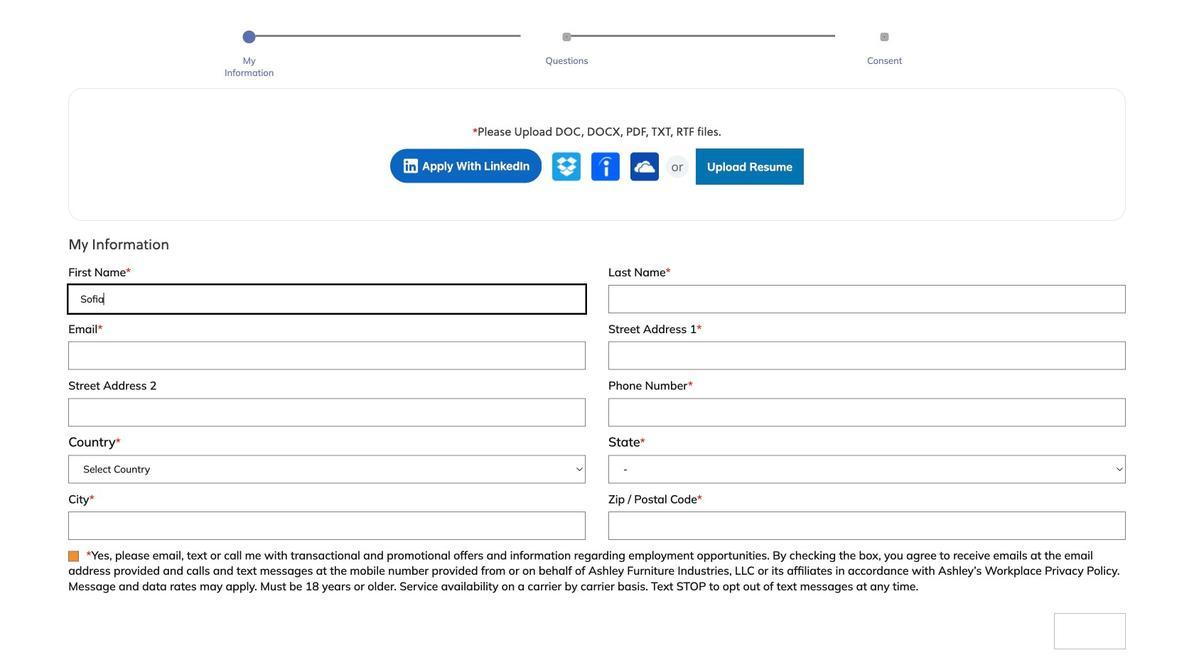 Task type: describe. For each thing, give the bounding box(es) containing it.
Email text field
[[68, 342, 586, 370]]

Last Name text field
[[608, 285, 1126, 313]]

Street Address 2 text field
[[68, 398, 586, 427]]

Zip / Postal Code text field
[[608, 512, 1126, 540]]



Task type: locate. For each thing, give the bounding box(es) containing it.
None checkbox
[[68, 551, 79, 562]]

Street Address 1 text field
[[608, 342, 1126, 370]]

group
[[105, 125, 1090, 185]]

Phone Number text field
[[608, 398, 1126, 427]]

First Name text field
[[68, 285, 586, 313]]

City text field
[[68, 512, 586, 540]]



